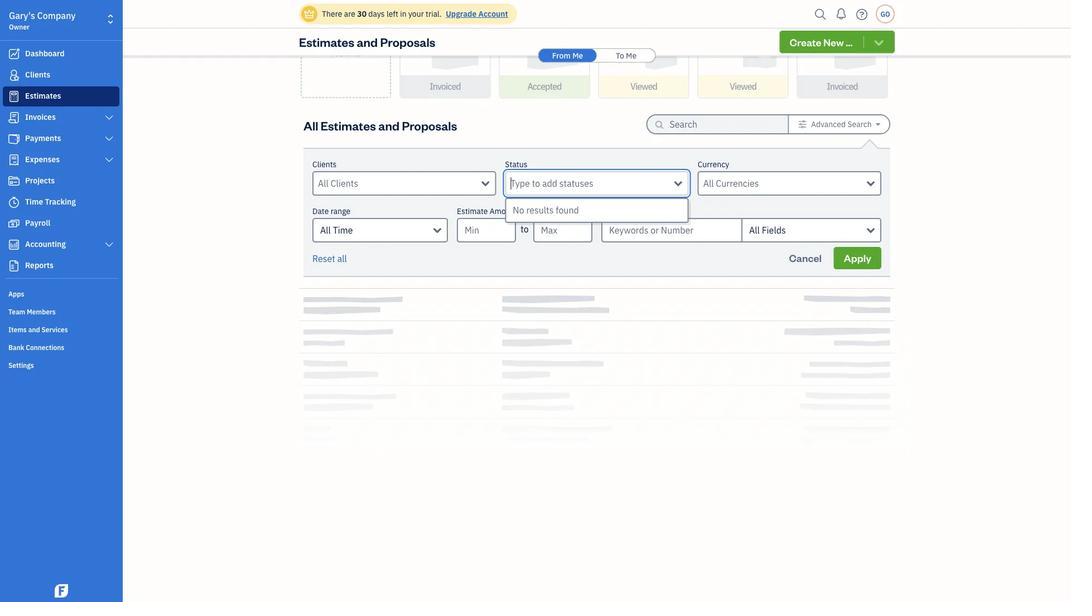 Task type: vqa. For each thing, say whether or not it's contained in the screenshot.
Gary's Company Owner
yes



Task type: locate. For each thing, give the bounding box(es) containing it.
reports
[[25, 260, 54, 271]]

0 horizontal spatial me
[[573, 50, 584, 61]]

invoiced
[[430, 81, 461, 92], [827, 81, 858, 92]]

0 horizontal spatial new
[[332, 46, 352, 59]]

and inside the main element
[[28, 325, 40, 334]]

no results found
[[513, 205, 579, 216]]

me right from
[[573, 50, 584, 61]]

your
[[409, 9, 424, 19]]

0 horizontal spatial create new …
[[330, 32, 362, 59]]

chevron large down image inside expenses link
[[104, 156, 114, 165]]

1 horizontal spatial time
[[333, 225, 353, 236]]

chevron large down image inside the payments link
[[104, 135, 114, 143]]

estimates link
[[3, 87, 119, 107]]

search
[[848, 119, 872, 130], [634, 206, 658, 217]]

chevron large down image
[[104, 113, 114, 122], [104, 135, 114, 143], [104, 156, 114, 165], [104, 241, 114, 250]]

search left caretdown "image"
[[848, 119, 872, 130]]

All Clients search field
[[318, 177, 482, 190]]

new down are
[[332, 46, 352, 59]]

crown image
[[304, 8, 315, 20]]

1 chevron large down image from the top
[[104, 113, 114, 122]]

go to help image
[[854, 6, 871, 23]]

time down range
[[333, 225, 353, 236]]

cancel button
[[780, 247, 832, 270]]

create new … button
[[301, 0, 391, 98], [780, 31, 895, 53]]

new down notifications image
[[824, 35, 844, 49]]

1 vertical spatial clients
[[313, 159, 337, 170]]

all for all time
[[320, 225, 331, 236]]

apply
[[844, 252, 872, 265]]

in
[[400, 9, 407, 19]]

0 horizontal spatial search
[[634, 206, 658, 217]]

0 vertical spatial search
[[848, 119, 872, 130]]

owner
[[9, 22, 29, 31]]

all inside dropdown button
[[320, 225, 331, 236]]

and
[[357, 34, 378, 50], [379, 118, 400, 133], [28, 325, 40, 334]]

clients
[[25, 69, 50, 80], [313, 159, 337, 170]]

0 horizontal spatial and
[[28, 325, 40, 334]]

1 viewed from the left
[[631, 81, 658, 92]]

items and services link
[[3, 321, 119, 338]]

1 horizontal spatial create new … button
[[780, 31, 895, 53]]

time inside the main element
[[25, 197, 43, 207]]

payment image
[[7, 133, 21, 145]]

and for proposals
[[357, 34, 378, 50]]

2 horizontal spatial and
[[379, 118, 400, 133]]

1 horizontal spatial search
[[848, 119, 872, 130]]

me for from me
[[573, 50, 584, 61]]

project image
[[7, 176, 21, 187]]

me right to
[[626, 50, 637, 61]]

date
[[313, 206, 329, 217]]

all fields
[[750, 225, 786, 236]]

1 vertical spatial time
[[333, 225, 353, 236]]

2 vertical spatial estimates
[[321, 118, 376, 133]]

Estimate Amount Maximum text field
[[534, 218, 593, 243]]

Type to add statuses search field
[[511, 177, 675, 190]]

from me link
[[539, 49, 597, 62]]

chevron large down image for accounting
[[104, 241, 114, 250]]

cancel
[[790, 252, 822, 265]]

no
[[513, 205, 524, 216]]

new
[[824, 35, 844, 49], [332, 46, 352, 59]]

to me
[[616, 50, 637, 61]]

payroll link
[[3, 214, 119, 234]]

2 horizontal spatial all
[[750, 225, 760, 236]]

timer image
[[7, 197, 21, 208]]

create new …
[[330, 32, 362, 59], [790, 35, 853, 49]]

2 chevron large down image from the top
[[104, 135, 114, 143]]

dashboard link
[[3, 44, 119, 64]]

estimates
[[299, 34, 355, 50], [25, 91, 61, 101], [321, 118, 376, 133]]

search right 'keyword'
[[634, 206, 658, 217]]

bank connections link
[[3, 339, 119, 356]]

create down are
[[330, 32, 362, 45]]

advanced search button
[[790, 116, 890, 133]]

1 invoiced from the left
[[430, 81, 461, 92]]

from me
[[552, 50, 584, 61]]

chevron large down image for expenses
[[104, 156, 114, 165]]

search for advanced search
[[848, 119, 872, 130]]

create down the search image on the top right of page
[[790, 35, 822, 49]]

reset all button
[[313, 252, 347, 266]]

all
[[338, 253, 347, 265]]

fields
[[762, 225, 786, 236]]

viewed up search text field
[[730, 81, 757, 92]]

time right timer image
[[25, 197, 43, 207]]

Keyword Search field
[[742, 218, 882, 243]]

1 horizontal spatial …
[[846, 35, 853, 49]]

0 vertical spatial estimates
[[299, 34, 355, 50]]

search inside advanced search dropdown button
[[848, 119, 872, 130]]

1 horizontal spatial invoiced
[[827, 81, 858, 92]]

projects link
[[3, 171, 119, 191]]

3 chevron large down image from the top
[[104, 156, 114, 165]]

0 horizontal spatial invoiced
[[430, 81, 461, 92]]

1 horizontal spatial viewed
[[730, 81, 757, 92]]

1 horizontal spatial me
[[626, 50, 637, 61]]

currency
[[698, 159, 730, 170]]

chevron large down image up projects link on the top left of the page
[[104, 156, 114, 165]]

1 vertical spatial estimates
[[25, 91, 61, 101]]

1 horizontal spatial and
[[357, 34, 378, 50]]

gary's company owner
[[9, 10, 76, 31]]

payments link
[[3, 129, 119, 149]]

all
[[304, 118, 318, 133], [320, 225, 331, 236], [750, 225, 760, 236]]

2 viewed from the left
[[730, 81, 757, 92]]

chevron large down image inside invoices link
[[104, 113, 114, 122]]

clients down dashboard
[[25, 69, 50, 80]]

viewed
[[631, 81, 658, 92], [730, 81, 757, 92]]

0 vertical spatial time
[[25, 197, 43, 207]]

…
[[846, 35, 853, 49], [354, 46, 361, 59]]

chevron large down image for payments
[[104, 135, 114, 143]]

estimates inside estimates link
[[25, 91, 61, 101]]

1 vertical spatial search
[[634, 206, 658, 217]]

gary's
[[9, 10, 35, 21]]

report image
[[7, 261, 21, 272]]

create new … down are
[[330, 32, 362, 59]]

invoices link
[[3, 108, 119, 128]]

items and services
[[8, 325, 68, 334]]

chevron large down image inside accounting link
[[104, 241, 114, 250]]

apply button
[[834, 247, 882, 270]]

there
[[322, 9, 342, 19]]

main element
[[0, 0, 151, 603]]

amount
[[490, 206, 518, 217]]

… down notifications image
[[846, 35, 853, 49]]

dashboard image
[[7, 49, 21, 60]]

clients up the date
[[313, 159, 337, 170]]

0 horizontal spatial time
[[25, 197, 43, 207]]

all time button
[[313, 218, 448, 243]]

tracking
[[45, 197, 76, 207]]

estimates for estimates and proposals
[[299, 34, 355, 50]]

all estimates and proposals
[[304, 118, 457, 133]]

expense image
[[7, 155, 21, 166]]

advanced search
[[812, 119, 872, 130]]

0 vertical spatial clients
[[25, 69, 50, 80]]

from
[[552, 50, 571, 61]]

1 horizontal spatial all
[[320, 225, 331, 236]]

2 vertical spatial and
[[28, 325, 40, 334]]

viewed down to me link
[[631, 81, 658, 92]]

all for all fields
[[750, 225, 760, 236]]

0 horizontal spatial viewed
[[631, 81, 658, 92]]

chevron large down image down the payroll link at the top left of the page
[[104, 241, 114, 250]]

2 me from the left
[[626, 50, 637, 61]]

0 vertical spatial and
[[357, 34, 378, 50]]

time
[[25, 197, 43, 207], [333, 225, 353, 236]]

0 horizontal spatial all
[[304, 118, 318, 133]]

Search text field
[[670, 116, 771, 133]]

settings
[[8, 361, 34, 370]]

chevron large down image up expenses link
[[104, 135, 114, 143]]

services
[[42, 325, 68, 334]]

0 horizontal spatial clients
[[25, 69, 50, 80]]

invoice image
[[7, 112, 21, 123]]

1 vertical spatial and
[[379, 118, 400, 133]]

1 horizontal spatial new
[[824, 35, 844, 49]]

reset all
[[313, 253, 347, 265]]

4 chevron large down image from the top
[[104, 241, 114, 250]]

1 me from the left
[[573, 50, 584, 61]]

client image
[[7, 70, 21, 81]]

… down 30
[[354, 46, 361, 59]]

1 horizontal spatial create new …
[[790, 35, 853, 49]]

proposals
[[380, 34, 436, 50], [402, 118, 457, 133]]

invoices
[[25, 112, 56, 122]]

found
[[556, 205, 579, 216]]

team
[[8, 308, 25, 317]]

go button
[[876, 4, 895, 23]]

to
[[521, 224, 529, 235]]

team members
[[8, 308, 56, 317]]

clients inside the main element
[[25, 69, 50, 80]]

create new … down the search image on the top right of page
[[790, 35, 853, 49]]

all inside "field"
[[750, 225, 760, 236]]

me for to me
[[626, 50, 637, 61]]

new inside create new …
[[332, 46, 352, 59]]

chevron large down image up the payments link
[[104, 113, 114, 122]]



Task type: describe. For each thing, give the bounding box(es) containing it.
search for keyword search
[[634, 206, 658, 217]]

estimate image
[[7, 91, 21, 102]]

accounting
[[25, 239, 66, 250]]

0 horizontal spatial create new … button
[[301, 0, 391, 98]]

are
[[344, 9, 356, 19]]

chevron large down image for invoices
[[104, 113, 114, 122]]

days
[[369, 9, 385, 19]]

reset
[[313, 253, 335, 265]]

company
[[37, 10, 76, 21]]

account
[[479, 9, 508, 19]]

advanced
[[812, 119, 846, 130]]

range
[[331, 206, 351, 217]]

results
[[527, 205, 554, 216]]

0 vertical spatial proposals
[[380, 34, 436, 50]]

settings link
[[3, 357, 119, 373]]

0 horizontal spatial create
[[330, 32, 362, 45]]

and for services
[[28, 325, 40, 334]]

status
[[505, 159, 528, 170]]

all for all estimates and proposals
[[304, 118, 318, 133]]

estimates for estimates
[[25, 91, 61, 101]]

payroll
[[25, 218, 50, 228]]

keyword search
[[602, 206, 658, 217]]

0 horizontal spatial …
[[354, 46, 361, 59]]

bank
[[8, 343, 24, 352]]

estimates and proposals
[[299, 34, 436, 50]]

to
[[616, 50, 625, 61]]

clients link
[[3, 65, 119, 85]]

apps link
[[3, 285, 119, 302]]

time inside dropdown button
[[333, 225, 353, 236]]

estimate
[[457, 206, 488, 217]]

apps
[[8, 290, 24, 299]]

All Currencies search field
[[704, 177, 867, 190]]

Estimate Amount Minimum text field
[[457, 218, 516, 243]]

1 horizontal spatial clients
[[313, 159, 337, 170]]

all time
[[320, 225, 353, 236]]

go
[[881, 9, 891, 18]]

chart image
[[7, 239, 21, 251]]

bank connections
[[8, 343, 64, 352]]

accepted
[[528, 81, 562, 92]]

connections
[[26, 343, 64, 352]]

projects
[[25, 176, 55, 186]]

30
[[357, 9, 367, 19]]

chevrondown image
[[873, 36, 886, 48]]

expenses
[[25, 154, 60, 165]]

2 invoiced from the left
[[827, 81, 858, 92]]

items
[[8, 325, 27, 334]]

trial.
[[426, 9, 442, 19]]

search image
[[812, 6, 830, 23]]

time tracking link
[[3, 193, 119, 213]]

notifications image
[[833, 3, 851, 25]]

reports link
[[3, 256, 119, 276]]

Keyword Search text field
[[602, 218, 742, 243]]

to me link
[[598, 49, 656, 62]]

no results found option
[[506, 199, 688, 222]]

expenses link
[[3, 150, 119, 170]]

accounting link
[[3, 235, 119, 255]]

time tracking
[[25, 197, 76, 207]]

members
[[27, 308, 56, 317]]

left
[[387, 9, 398, 19]]

keyword
[[602, 206, 632, 217]]

1 horizontal spatial create
[[790, 35, 822, 49]]

1 vertical spatial proposals
[[402, 118, 457, 133]]

caretdown image
[[876, 120, 881, 129]]

there are 30 days left in your trial. upgrade account
[[322, 9, 508, 19]]

settings image
[[799, 120, 808, 129]]

upgrade
[[446, 9, 477, 19]]

estimate amount
[[457, 206, 518, 217]]

money image
[[7, 218, 21, 229]]

upgrade account link
[[444, 9, 508, 19]]

payments
[[25, 133, 61, 143]]

team members link
[[3, 303, 119, 320]]

dashboard
[[25, 48, 65, 59]]

date range
[[313, 206, 351, 217]]

freshbooks image
[[52, 585, 70, 598]]



